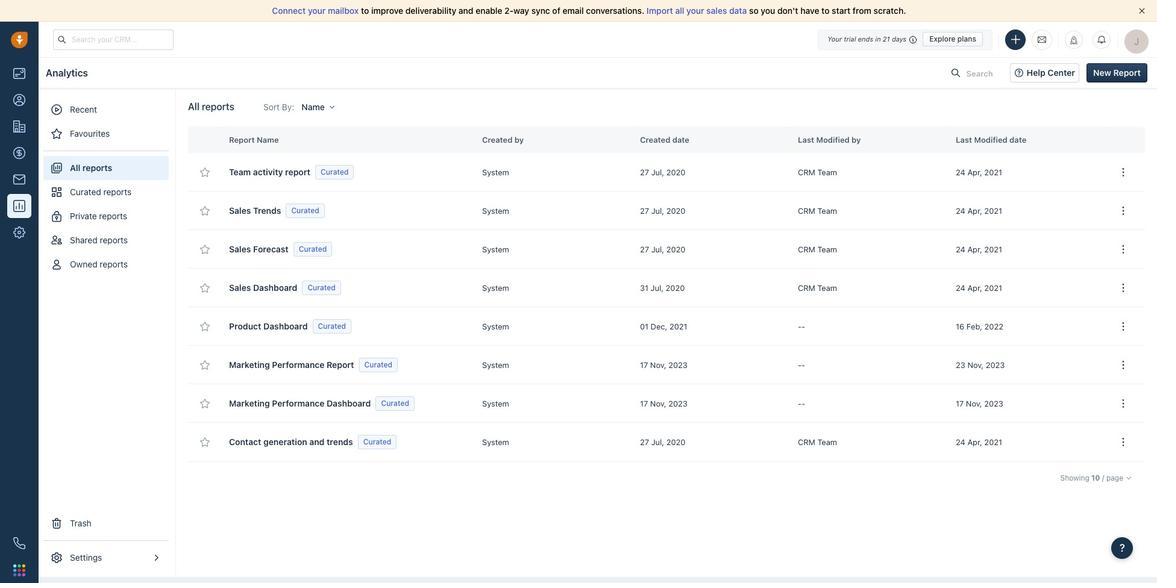 Task type: vqa. For each thing, say whether or not it's contained in the screenshot.
Your
yes



Task type: locate. For each thing, give the bounding box(es) containing it.
conversations.
[[586, 5, 644, 16]]

0 horizontal spatial your
[[308, 5, 326, 16]]

1 horizontal spatial to
[[822, 5, 830, 16]]

start
[[832, 5, 851, 16]]

your left mailbox
[[308, 5, 326, 16]]

to right mailbox
[[361, 5, 369, 16]]

21
[[883, 35, 890, 43]]

and
[[459, 5, 473, 16]]

so
[[749, 5, 759, 16]]

close image
[[1139, 8, 1145, 14]]

phone image
[[13, 538, 25, 550]]

sales
[[706, 5, 727, 16]]

freshworks switcher image
[[13, 565, 25, 577]]

sync
[[531, 5, 550, 16]]

ends
[[858, 35, 873, 43]]

scratch.
[[874, 5, 906, 16]]

data
[[729, 5, 747, 16]]

your right all
[[687, 5, 704, 16]]

connect your mailbox link
[[272, 5, 361, 16]]

to left the start
[[822, 5, 830, 16]]

connect your mailbox to improve deliverability and enable 2-way sync of email conversations. import all your sales data so you don't have to start from scratch.
[[272, 5, 906, 16]]

send email image
[[1038, 34, 1046, 44]]

all
[[675, 5, 684, 16]]

import all your sales data link
[[647, 5, 749, 16]]

1 horizontal spatial your
[[687, 5, 704, 16]]

1 your from the left
[[308, 5, 326, 16]]

0 horizontal spatial to
[[361, 5, 369, 16]]

trial
[[844, 35, 856, 43]]

days
[[892, 35, 907, 43]]

explore plans link
[[923, 32, 983, 46]]

2 to from the left
[[822, 5, 830, 16]]

in
[[875, 35, 881, 43]]

to
[[361, 5, 369, 16], [822, 5, 830, 16]]

plans
[[958, 34, 976, 43]]

your
[[308, 5, 326, 16], [687, 5, 704, 16]]

from
[[853, 5, 872, 16]]

Search your CRM... text field
[[53, 29, 174, 50]]

enable
[[476, 5, 502, 16]]

phone element
[[7, 532, 31, 556]]



Task type: describe. For each thing, give the bounding box(es) containing it.
email
[[563, 5, 584, 16]]

connect
[[272, 5, 306, 16]]

1 to from the left
[[361, 5, 369, 16]]

what's new image
[[1070, 36, 1078, 44]]

2 your from the left
[[687, 5, 704, 16]]

your
[[828, 35, 842, 43]]

explore plans
[[930, 34, 976, 43]]

explore
[[930, 34, 956, 43]]

improve
[[371, 5, 403, 16]]

your trial ends in 21 days
[[828, 35, 907, 43]]

way
[[514, 5, 529, 16]]

have
[[801, 5, 819, 16]]

you
[[761, 5, 775, 16]]

import
[[647, 5, 673, 16]]

don't
[[778, 5, 798, 16]]

mailbox
[[328, 5, 359, 16]]

2-
[[505, 5, 514, 16]]

deliverability
[[405, 5, 456, 16]]

of
[[552, 5, 560, 16]]



